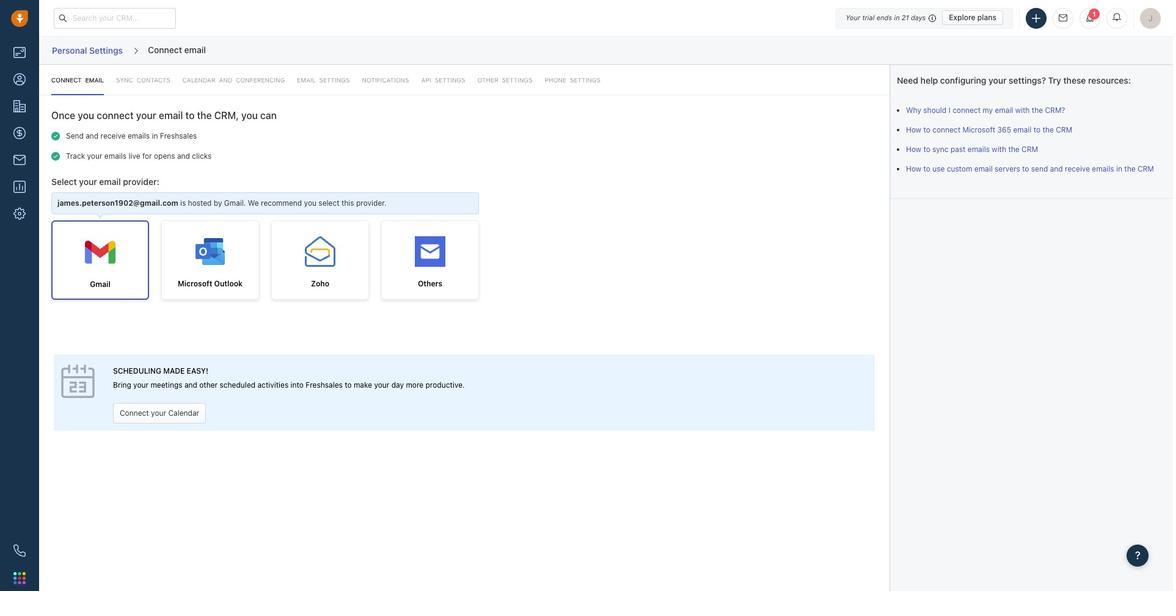 Task type: vqa. For each thing, say whether or not it's contained in the screenshot.
how to sync past emails with the crm
yes



Task type: describe. For each thing, give the bounding box(es) containing it.
notifications link
[[362, 65, 409, 96]]

and inside tab list
[[219, 76, 232, 84]]

zoho link
[[271, 221, 369, 300]]

microsoft outlook
[[178, 280, 243, 289]]

send
[[66, 131, 84, 141]]

help
[[921, 75, 938, 86]]

bring
[[113, 381, 131, 390]]

trial
[[863, 13, 875, 21]]

email right 365
[[1014, 125, 1032, 134]]

why
[[906, 105, 922, 115]]

how to use custom email servers to send and receive emails in the crm link
[[906, 164, 1154, 174]]

i
[[949, 105, 951, 115]]

365
[[998, 125, 1012, 134]]

day
[[392, 381, 404, 390]]

in inside the once you connect your email to the crm, you can 'tab panel'
[[152, 131, 158, 141]]

sync
[[933, 145, 949, 154]]

plans
[[978, 13, 997, 22]]

to left sync
[[924, 145, 931, 154]]

1 horizontal spatial receive
[[1065, 164, 1090, 174]]

connect your calendar link
[[113, 403, 206, 424]]

to down should
[[924, 125, 931, 134]]

zoho
[[311, 280, 329, 289]]

2 horizontal spatial in
[[1117, 164, 1123, 174]]

your
[[846, 13, 861, 21]]

personal settings
[[52, 45, 123, 55]]

need help configuring your settings? try these resources:
[[897, 75, 1131, 86]]

gmail
[[90, 280, 110, 289]]

once you connect your email to the crm, you can tab panel
[[39, 65, 890, 300]]

connect your calendar button
[[113, 403, 206, 424]]

your left settings?
[[989, 75, 1007, 86]]

1 horizontal spatial you
[[241, 110, 258, 121]]

microsoft inside the once you connect your email to the crm, you can 'tab panel'
[[178, 280, 212, 289]]

freshworks switcher image
[[13, 573, 26, 585]]

your left day
[[374, 381, 390, 390]]

make
[[354, 381, 372, 390]]

select
[[319, 199, 340, 208]]

api settings
[[421, 76, 465, 84]]

james.peterson1902@gmail.com is hosted by gmail. we recommend you select this provider.
[[57, 199, 387, 208]]

ends
[[877, 13, 892, 21]]

how to sync past emails with the crm
[[906, 145, 1038, 154]]

2 vertical spatial crm
[[1138, 164, 1154, 174]]

days
[[911, 13, 926, 21]]

connect email link
[[51, 65, 104, 96]]

explore plans
[[949, 13, 997, 22]]

1 link
[[1080, 8, 1101, 28]]

conferencing
[[236, 76, 285, 84]]

outlook
[[214, 280, 243, 289]]

explore
[[949, 13, 976, 22]]

past
[[951, 145, 966, 154]]

sync contacts
[[116, 76, 170, 84]]

settings for email settings
[[319, 76, 350, 84]]

how to connect microsoft 365 email to the crm link
[[906, 125, 1073, 134]]

to right 365
[[1034, 125, 1041, 134]]

send and receive emails in freshsales
[[66, 131, 197, 141]]

we
[[248, 199, 259, 208]]

api settings link
[[421, 65, 465, 96]]

other
[[478, 76, 499, 84]]

why should i connect my email with the crm?
[[906, 105, 1066, 115]]

freshsales inside scheduling made easy! bring your meetings and other scheduled activities into freshsales to make your day more productive.
[[306, 381, 343, 390]]

others
[[418, 280, 443, 289]]

how for how to connect microsoft 365 email to the crm
[[906, 125, 922, 134]]

scheduled
[[220, 381, 256, 390]]

connect right 'i'
[[953, 105, 981, 115]]

once
[[51, 110, 75, 121]]

settings for phone settings
[[570, 76, 601, 84]]

use
[[933, 164, 945, 174]]

this
[[342, 199, 354, 208]]

your trial ends in 21 days
[[846, 13, 926, 21]]

personal settings link
[[51, 41, 124, 60]]

to inside scheduling made easy! bring your meetings and other scheduled activities into freshsales to make your day more productive.
[[345, 381, 352, 390]]

your right the select
[[79, 177, 97, 187]]

track
[[66, 152, 85, 161]]

email inside 'link'
[[85, 76, 104, 84]]

and right 'send'
[[1050, 164, 1063, 174]]

your right track
[[87, 152, 102, 161]]

email
[[297, 76, 316, 84]]

meetings
[[151, 381, 182, 390]]

how to sync past emails with the crm link
[[906, 145, 1038, 154]]

track your emails live for opens and clicks
[[66, 152, 212, 161]]

2 horizontal spatial you
[[304, 199, 317, 208]]

for
[[142, 152, 152, 161]]

easy!
[[187, 367, 208, 376]]

select
[[51, 177, 77, 187]]

try
[[1049, 75, 1062, 86]]

clicks
[[192, 152, 212, 161]]

scheduling
[[113, 367, 161, 376]]

settings for api settings
[[435, 76, 465, 84]]

productive.
[[426, 381, 465, 390]]

other settings
[[478, 76, 533, 84]]

to left 'send'
[[1023, 164, 1030, 174]]

phone image
[[13, 545, 26, 557]]

into
[[291, 381, 304, 390]]

phone
[[545, 76, 567, 84]]

1 horizontal spatial in
[[894, 13, 900, 21]]

sync contacts link
[[116, 65, 170, 96]]

and right send
[[86, 131, 99, 141]]

email settings
[[297, 76, 350, 84]]

contacts
[[137, 76, 170, 84]]

settings for personal settings
[[89, 45, 123, 55]]

calendar and conferencing
[[183, 76, 285, 84]]

need
[[897, 75, 919, 86]]

and inside scheduling made easy! bring your meetings and other scheduled activities into freshsales to make your day more productive.
[[185, 381, 197, 390]]



Task type: locate. For each thing, give the bounding box(es) containing it.
your down 'meetings'
[[151, 409, 166, 418]]

1 horizontal spatial microsoft
[[963, 125, 996, 134]]

0 vertical spatial microsoft
[[963, 125, 996, 134]]

1 vertical spatial in
[[152, 131, 158, 141]]

2 settings from the left
[[570, 76, 601, 84]]

microsoft left outlook
[[178, 280, 212, 289]]

provider.
[[356, 199, 387, 208]]

with down settings?
[[1016, 105, 1030, 115]]

you right once
[[78, 110, 94, 121]]

email settings link
[[297, 65, 350, 96]]

tab list containing connect email
[[39, 65, 890, 96]]

0 horizontal spatial receive
[[101, 131, 126, 141]]

with
[[1016, 105, 1030, 115], [992, 145, 1007, 154]]

how down why
[[906, 125, 922, 134]]

custom
[[947, 164, 973, 174]]

tab list
[[39, 65, 890, 96]]

how to connect microsoft 365 email to the crm
[[906, 125, 1073, 134]]

freshsales inside the once you connect your email to the crm, you can 'tab panel'
[[160, 131, 197, 141]]

settings?
[[1009, 75, 1046, 86]]

0 horizontal spatial settings
[[89, 45, 123, 55]]

calendar down 'meetings'
[[168, 409, 199, 418]]

hosted
[[188, 199, 212, 208]]

your up send and receive emails in freshsales
[[136, 110, 156, 121]]

you
[[78, 110, 94, 121], [241, 110, 258, 121], [304, 199, 317, 208]]

how left sync
[[906, 145, 922, 154]]

phone settings link
[[545, 65, 601, 96]]

connect inside 'link'
[[51, 76, 82, 84]]

connect
[[148, 44, 182, 55], [51, 76, 82, 84], [120, 409, 149, 418]]

settings for other settings
[[502, 76, 533, 84]]

once you connect your email to the crm, you can
[[51, 110, 277, 121]]

explore plans link
[[943, 10, 1004, 25]]

microsoft down why should i connect my email with the crm? link
[[963, 125, 996, 134]]

2 vertical spatial in
[[1117, 164, 1123, 174]]

0 vertical spatial crm
[[1056, 125, 1073, 134]]

1 settings from the left
[[502, 76, 533, 84]]

select your email provider:
[[51, 177, 159, 187]]

3 how from the top
[[906, 164, 922, 174]]

and left conferencing
[[219, 76, 232, 84]]

calendar and conferencing link
[[183, 65, 285, 96]]

connect email inside tab list
[[51, 76, 104, 84]]

0 horizontal spatial you
[[78, 110, 94, 121]]

phone element
[[7, 539, 32, 564]]

1 vertical spatial crm
[[1022, 145, 1038, 154]]

email up calendar and conferencing
[[184, 44, 206, 55]]

by
[[214, 199, 222, 208]]

connect for once you connect your email to the crm, you can
[[97, 110, 134, 121]]

settings right phone
[[570, 76, 601, 84]]

connect your calendar
[[120, 409, 199, 418]]

servers
[[995, 164, 1021, 174]]

0 vertical spatial in
[[894, 13, 900, 21]]

to left use
[[924, 164, 931, 174]]

settings inside api settings link
[[435, 76, 465, 84]]

connect email down personal
[[51, 76, 104, 84]]

settings right api
[[435, 76, 465, 84]]

settings inside personal settings link
[[89, 45, 123, 55]]

these
[[1064, 75, 1086, 86]]

how for how to sync past emails with the crm
[[906, 145, 922, 154]]

sync
[[116, 76, 133, 84]]

2 how from the top
[[906, 145, 922, 154]]

connect up send and receive emails in freshsales
[[97, 110, 134, 121]]

email right my
[[995, 105, 1014, 115]]

connect
[[953, 105, 981, 115], [97, 110, 134, 121], [933, 125, 961, 134]]

0 vertical spatial freshsales
[[160, 131, 197, 141]]

settings inside email settings link
[[319, 76, 350, 84]]

your inside button
[[151, 409, 166, 418]]

1
[[1093, 10, 1097, 17]]

freshsales right into
[[306, 381, 343, 390]]

1 horizontal spatial with
[[1016, 105, 1030, 115]]

the
[[1032, 105, 1043, 115], [197, 110, 212, 121], [1043, 125, 1054, 134], [1009, 145, 1020, 154], [1125, 164, 1136, 174]]

you left select
[[304, 199, 317, 208]]

2 vertical spatial connect
[[120, 409, 149, 418]]

receive up 'track your emails live for opens and clicks'
[[101, 131, 126, 141]]

1 vertical spatial connect
[[51, 76, 82, 84]]

emails
[[128, 131, 150, 141], [968, 145, 990, 154], [104, 152, 127, 161], [1092, 164, 1115, 174]]

connect down 'i'
[[933, 125, 961, 134]]

gmail.
[[224, 199, 246, 208]]

how for how to use custom email servers to send and receive emails in the crm
[[906, 164, 922, 174]]

0 vertical spatial connect email
[[148, 44, 206, 55]]

opens
[[154, 152, 175, 161]]

0 vertical spatial how
[[906, 125, 922, 134]]

freshsales
[[160, 131, 197, 141], [306, 381, 343, 390]]

is
[[180, 199, 186, 208]]

why should i connect my email with the crm? link
[[906, 105, 1066, 115]]

connect inside 'tab panel'
[[97, 110, 134, 121]]

2 vertical spatial how
[[906, 164, 922, 174]]

to inside the once you connect your email to the crm, you can 'tab panel'
[[185, 110, 195, 121]]

how left use
[[906, 164, 922, 174]]

0 horizontal spatial freshsales
[[160, 131, 197, 141]]

1 vertical spatial calendar
[[168, 409, 199, 418]]

email down how to sync past emails with the crm
[[975, 164, 993, 174]]

0 horizontal spatial connect email
[[51, 76, 104, 84]]

0 vertical spatial with
[[1016, 105, 1030, 115]]

1 vertical spatial how
[[906, 145, 922, 154]]

notifications
[[362, 76, 409, 84]]

connect down personal
[[51, 76, 82, 84]]

calendar up crm,
[[183, 76, 215, 84]]

microsoft outlook link
[[161, 221, 259, 300]]

microsoft
[[963, 125, 996, 134], [178, 280, 212, 289]]

how
[[906, 125, 922, 134], [906, 145, 922, 154], [906, 164, 922, 174]]

your
[[989, 75, 1007, 86], [136, 110, 156, 121], [87, 152, 102, 161], [79, 177, 97, 187], [133, 381, 149, 390], [374, 381, 390, 390], [151, 409, 166, 418]]

2 horizontal spatial settings
[[435, 76, 465, 84]]

activities
[[258, 381, 289, 390]]

1 horizontal spatial connect email
[[148, 44, 206, 55]]

other settings link
[[478, 65, 533, 96]]

other
[[199, 381, 218, 390]]

email up james.peterson1902@gmail.com
[[99, 177, 121, 187]]

receive right 'send'
[[1065, 164, 1090, 174]]

connect down bring
[[120, 409, 149, 418]]

crm
[[1056, 125, 1073, 134], [1022, 145, 1038, 154], [1138, 164, 1154, 174]]

send
[[1032, 164, 1048, 174]]

settings right 'other'
[[502, 76, 533, 84]]

0 horizontal spatial with
[[992, 145, 1007, 154]]

api
[[421, 76, 431, 84]]

freshsales up "opens"
[[160, 131, 197, 141]]

1 vertical spatial receive
[[1065, 164, 1090, 174]]

to left crm,
[[185, 110, 195, 121]]

resources:
[[1089, 75, 1131, 86]]

and down easy!
[[185, 381, 197, 390]]

calendar inside the once you connect your email to the crm, you can 'tab panel'
[[183, 76, 215, 84]]

1 horizontal spatial settings
[[319, 76, 350, 84]]

1 horizontal spatial settings
[[570, 76, 601, 84]]

connect inside button
[[120, 409, 149, 418]]

gmail link
[[51, 221, 149, 300]]

in
[[894, 13, 900, 21], [152, 131, 158, 141], [1117, 164, 1123, 174]]

to left make
[[345, 381, 352, 390]]

settings down search your crm... text field
[[89, 45, 123, 55]]

1 vertical spatial microsoft
[[178, 280, 212, 289]]

settings
[[89, 45, 123, 55], [319, 76, 350, 84], [435, 76, 465, 84]]

and left clicks
[[177, 152, 190, 161]]

email down contacts
[[159, 110, 183, 121]]

receive inside the once you connect your email to the crm, you can 'tab panel'
[[101, 131, 126, 141]]

to
[[185, 110, 195, 121], [924, 125, 931, 134], [1034, 125, 1041, 134], [924, 145, 931, 154], [924, 164, 931, 174], [1023, 164, 1030, 174], [345, 381, 352, 390]]

0 horizontal spatial in
[[152, 131, 158, 141]]

the inside 'tab panel'
[[197, 110, 212, 121]]

connect for how to connect microsoft 365 email to the crm
[[933, 125, 961, 134]]

scheduling made easy! bring your meetings and other scheduled activities into freshsales to make your day more productive.
[[113, 367, 465, 390]]

0 horizontal spatial settings
[[502, 76, 533, 84]]

with down 365
[[992, 145, 1007, 154]]

others link
[[381, 221, 479, 300]]

should
[[924, 105, 947, 115]]

1 vertical spatial with
[[992, 145, 1007, 154]]

personal
[[52, 45, 87, 55]]

0 vertical spatial connect
[[148, 44, 182, 55]]

connect up contacts
[[148, 44, 182, 55]]

0 horizontal spatial crm
[[1022, 145, 1038, 154]]

0 vertical spatial calendar
[[183, 76, 215, 84]]

Search your CRM... text field
[[54, 8, 176, 28]]

how to use custom email servers to send and receive emails in the crm
[[906, 164, 1154, 174]]

can
[[260, 110, 277, 121]]

2 horizontal spatial crm
[[1138, 164, 1154, 174]]

you left can
[[241, 110, 258, 121]]

configuring
[[941, 75, 987, 86]]

0 vertical spatial receive
[[101, 131, 126, 141]]

0 horizontal spatial microsoft
[[178, 280, 212, 289]]

receive
[[101, 131, 126, 141], [1065, 164, 1090, 174]]

calendar inside button
[[168, 409, 199, 418]]

phone settings
[[545, 76, 601, 84]]

1 horizontal spatial crm
[[1056, 125, 1073, 134]]

and
[[219, 76, 232, 84], [86, 131, 99, 141], [177, 152, 190, 161], [1050, 164, 1063, 174], [185, 381, 197, 390]]

recommend
[[261, 199, 302, 208]]

email left sync
[[85, 76, 104, 84]]

your down the scheduling
[[133, 381, 149, 390]]

connect email
[[148, 44, 206, 55], [51, 76, 104, 84]]

provider:
[[123, 177, 159, 187]]

1 vertical spatial connect email
[[51, 76, 104, 84]]

21
[[902, 13, 909, 21]]

settings right email
[[319, 76, 350, 84]]

live
[[129, 152, 140, 161]]

1 how from the top
[[906, 125, 922, 134]]

1 horizontal spatial freshsales
[[306, 381, 343, 390]]

1 vertical spatial freshsales
[[306, 381, 343, 390]]

connect email up contacts
[[148, 44, 206, 55]]



